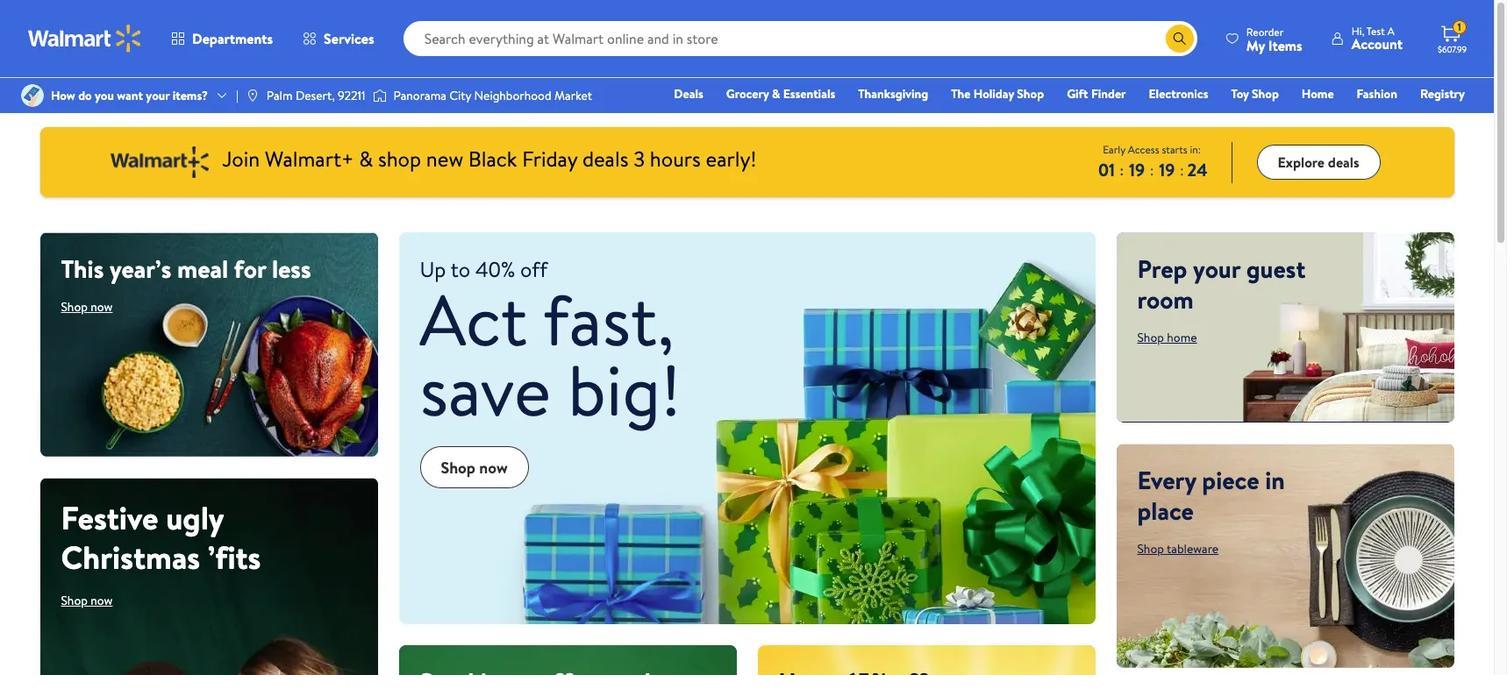 Task type: describe. For each thing, give the bounding box(es) containing it.
how
[[51, 87, 75, 104]]

one
[[1331, 110, 1357, 127]]

3 : from the left
[[1180, 160, 1184, 179]]

shop for festive ugly christmas 'fits
[[61, 592, 88, 610]]

my
[[1247, 36, 1265, 55]]

reorder
[[1247, 24, 1284, 39]]

1 vertical spatial walmart+
[[265, 144, 354, 174]]

shop now link for festive ugly christmas 'fits
[[61, 592, 113, 610]]

festive
[[61, 497, 158, 540]]

in:
[[1190, 142, 1201, 157]]

act fast, save big!
[[420, 271, 681, 439]]

departments button
[[156, 18, 288, 60]]

Walmart Site-Wide search field
[[403, 21, 1198, 56]]

act
[[420, 271, 528, 369]]

hi,
[[1352, 24, 1365, 39]]

shop now for act fast, save big!
[[441, 457, 508, 479]]

every piece in place
[[1138, 463, 1285, 528]]

hours
[[650, 144, 701, 174]]

'fits
[[208, 536, 261, 580]]

search icon image
[[1173, 32, 1187, 46]]

 image for how
[[21, 84, 44, 107]]

electronics link
[[1141, 84, 1216, 104]]

0 horizontal spatial &
[[359, 144, 373, 174]]

shop now for this year's meal for less
[[61, 298, 113, 316]]

early access starts in: 01 : 19 : 19 : 24
[[1098, 142, 1208, 181]]

prep
[[1138, 252, 1187, 286]]

explore deals button
[[1257, 145, 1381, 180]]

test
[[1367, 24, 1385, 39]]

gift
[[1067, 85, 1089, 103]]

essentials
[[783, 85, 836, 103]]

deals
[[674, 85, 704, 103]]

grocery & essentials link
[[718, 84, 843, 104]]

christmas
[[61, 536, 200, 580]]

holiday
[[974, 85, 1014, 103]]

departments
[[192, 29, 273, 48]]

walmart+ inside walmart+ link
[[1413, 110, 1465, 127]]

finder
[[1091, 85, 1126, 103]]

now for act fast, save big!
[[479, 457, 508, 479]]

every
[[1138, 463, 1197, 497]]

hi, test a account
[[1352, 24, 1403, 54]]

save
[[420, 341, 551, 439]]

place
[[1138, 494, 1194, 528]]

early
[[1103, 142, 1126, 157]]

toy
[[1231, 85, 1249, 103]]

less
[[272, 252, 311, 286]]

tableware
[[1167, 540, 1219, 558]]

one debit link
[[1323, 109, 1398, 128]]

Search search field
[[403, 21, 1198, 56]]

3
[[634, 144, 645, 174]]

early!
[[706, 144, 757, 174]]

|
[[236, 87, 239, 104]]

1 19 from the left
[[1129, 157, 1145, 181]]

starts
[[1162, 142, 1188, 157]]

big!
[[568, 341, 681, 439]]

thanksgiving link
[[850, 84, 936, 104]]

home
[[1167, 329, 1197, 347]]

a
[[1388, 24, 1395, 39]]

year's
[[110, 252, 171, 286]]

2 19 from the left
[[1159, 157, 1175, 181]]

home
[[1302, 85, 1334, 103]]

gift finder
[[1067, 85, 1126, 103]]

shop tableware
[[1138, 540, 1219, 558]]

services
[[324, 29, 374, 48]]

toy shop
[[1231, 85, 1279, 103]]

this
[[61, 252, 104, 286]]

palm desert, 92211
[[267, 87, 366, 104]]

the holiday shop
[[951, 85, 1044, 103]]

shop for act fast, save big!
[[441, 457, 476, 479]]

shop for prep your guest room
[[1138, 329, 1164, 347]]

0 vertical spatial your
[[146, 87, 170, 104]]

meal
[[177, 252, 228, 286]]

shop now link for act fast, save big!
[[420, 447, 529, 489]]

room
[[1138, 283, 1194, 317]]

fast,
[[543, 271, 674, 369]]

deals link
[[666, 84, 711, 104]]



Task type: locate. For each thing, give the bounding box(es) containing it.
panorama city neighborhood market
[[394, 87, 592, 104]]

shop left "home"
[[1138, 329, 1164, 347]]

2 vertical spatial shop now link
[[61, 592, 113, 610]]

0 vertical spatial walmart+
[[1413, 110, 1465, 127]]

this year's meal for less
[[61, 252, 311, 286]]

:
[[1120, 160, 1124, 179], [1150, 160, 1154, 179], [1180, 160, 1184, 179]]

panorama
[[394, 87, 446, 104]]

 image right 92211
[[373, 87, 387, 104]]

shop now link down christmas
[[61, 592, 113, 610]]

: down access
[[1150, 160, 1154, 179]]

92211
[[338, 87, 366, 104]]

shop for this year's meal for less
[[61, 298, 88, 316]]

gift finder link
[[1059, 84, 1134, 104]]

shop now
[[61, 298, 113, 316], [441, 457, 508, 479], [61, 592, 113, 610]]

0 vertical spatial shop now
[[61, 298, 113, 316]]

walmart+ link
[[1405, 109, 1473, 128]]

shop now inside shop now link
[[441, 457, 508, 479]]

new
[[426, 144, 464, 174]]

guest
[[1247, 252, 1306, 286]]

want
[[117, 87, 143, 104]]

1 vertical spatial shop now
[[441, 457, 508, 479]]

shop now for festive ugly christmas 'fits
[[61, 592, 113, 610]]

shop tableware link
[[1138, 540, 1219, 558]]

2 vertical spatial now
[[91, 592, 113, 610]]

shop now link down this
[[61, 298, 113, 316]]

: right 01
[[1120, 160, 1124, 179]]

your
[[146, 87, 170, 104], [1193, 252, 1241, 286]]

registry
[[1421, 85, 1465, 103]]

for
[[234, 252, 266, 286]]

shop now link down save
[[420, 447, 529, 489]]

items?
[[173, 87, 208, 104]]

your right want
[[146, 87, 170, 104]]

1 vertical spatial your
[[1193, 252, 1241, 286]]

shop down save
[[441, 457, 476, 479]]

 image for panorama
[[373, 87, 387, 104]]

shop right the holiday
[[1017, 85, 1044, 103]]

$607.99
[[1438, 43, 1467, 55]]

join
[[222, 144, 260, 174]]

shop home link
[[1138, 329, 1197, 347]]

shop
[[1017, 85, 1044, 103], [1252, 85, 1279, 103], [61, 298, 88, 316], [1138, 329, 1164, 347], [441, 457, 476, 479], [1138, 540, 1164, 558], [61, 592, 88, 610]]

1 : from the left
[[1120, 160, 1124, 179]]

fashion
[[1357, 85, 1398, 103]]

home link
[[1294, 84, 1342, 104]]

deals
[[582, 144, 629, 174], [1328, 152, 1360, 172]]

toy shop link
[[1223, 84, 1287, 104]]

2 horizontal spatial :
[[1180, 160, 1184, 179]]

1 vertical spatial &
[[359, 144, 373, 174]]

0 vertical spatial now
[[91, 298, 113, 316]]

1 horizontal spatial 19
[[1159, 157, 1175, 181]]

shop down christmas
[[61, 592, 88, 610]]

1 horizontal spatial :
[[1150, 160, 1154, 179]]

desert,
[[296, 87, 335, 104]]

 image
[[21, 84, 44, 107], [373, 87, 387, 104], [246, 89, 260, 103]]

grocery
[[726, 85, 769, 103]]

1 vertical spatial now
[[479, 457, 508, 479]]

explore deals
[[1278, 152, 1360, 172]]

0 vertical spatial &
[[772, 85, 780, 103]]

walmart+ down registry link
[[1413, 110, 1465, 127]]

now down this
[[91, 298, 113, 316]]

&
[[772, 85, 780, 103], [359, 144, 373, 174]]

now
[[91, 298, 113, 316], [479, 457, 508, 479], [91, 592, 113, 610]]

the holiday shop link
[[943, 84, 1052, 104]]

: left 24
[[1180, 160, 1184, 179]]

your inside 'prep your guest room'
[[1193, 252, 1241, 286]]

& inside grocery & essentials link
[[772, 85, 780, 103]]

shop now link
[[61, 298, 113, 316], [420, 447, 529, 489], [61, 592, 113, 610]]

19 down the "starts"
[[1159, 157, 1175, 181]]

explore
[[1278, 152, 1325, 172]]

shop
[[378, 144, 421, 174]]

you
[[95, 87, 114, 104]]

& right grocery
[[772, 85, 780, 103]]

friday
[[522, 144, 577, 174]]

do
[[78, 87, 92, 104]]

2 vertical spatial shop now
[[61, 592, 113, 610]]

neighborhood
[[474, 87, 552, 104]]

 image for palm
[[246, 89, 260, 103]]

fashion link
[[1349, 84, 1406, 104]]

registry link
[[1413, 84, 1473, 104]]

your right the prep
[[1193, 252, 1241, 286]]

ugly
[[166, 497, 224, 540]]

1
[[1458, 19, 1461, 34]]

now for festive ugly christmas 'fits
[[91, 592, 113, 610]]

0 horizontal spatial 19
[[1129, 157, 1145, 181]]

palm
[[267, 87, 293, 104]]

 image right |
[[246, 89, 260, 103]]

shop for every piece in place
[[1138, 540, 1164, 558]]

0 horizontal spatial deals
[[582, 144, 629, 174]]

0 horizontal spatial :
[[1120, 160, 1124, 179]]

now down save
[[479, 457, 508, 479]]

deals right explore
[[1328, 152, 1360, 172]]

1 vertical spatial shop now link
[[420, 447, 529, 489]]

1 horizontal spatial &
[[772, 85, 780, 103]]

shop down this
[[61, 298, 88, 316]]

shop down place at the bottom right of the page
[[1138, 540, 1164, 558]]

debit
[[1360, 110, 1390, 127]]

1 horizontal spatial your
[[1193, 252, 1241, 286]]

1 $607.99
[[1438, 19, 1467, 55]]

black
[[469, 144, 517, 174]]

prep your guest room
[[1138, 252, 1306, 317]]

walmart image
[[28, 25, 142, 53]]

2 horizontal spatial  image
[[373, 87, 387, 104]]

0 horizontal spatial walmart+
[[265, 144, 354, 174]]

shop now down save
[[441, 457, 508, 479]]

shop now down this
[[61, 298, 113, 316]]

now down christmas
[[91, 592, 113, 610]]

24
[[1188, 157, 1208, 181]]

now for this year's meal for less
[[91, 298, 113, 316]]

1 horizontal spatial deals
[[1328, 152, 1360, 172]]

the
[[951, 85, 971, 103]]

shop home
[[1138, 329, 1197, 347]]

shop now link for this year's meal for less
[[61, 298, 113, 316]]

access
[[1128, 142, 1160, 157]]

shop right toy
[[1252, 85, 1279, 103]]

registry one debit
[[1331, 85, 1465, 127]]

city
[[449, 87, 471, 104]]

account
[[1352, 34, 1403, 54]]

 image left how
[[21, 84, 44, 107]]

festive ugly christmas 'fits
[[61, 497, 261, 580]]

join walmart+ & shop new black friday deals 3 hours early!
[[222, 144, 757, 174]]

& left shop
[[359, 144, 373, 174]]

thanksgiving
[[858, 85, 929, 103]]

piece
[[1202, 463, 1260, 497]]

deals inside 'explore deals' button
[[1328, 152, 1360, 172]]

2 : from the left
[[1150, 160, 1154, 179]]

walmart+ down desert,
[[265, 144, 354, 174]]

1 horizontal spatial  image
[[246, 89, 260, 103]]

market
[[555, 87, 592, 104]]

shop now down christmas
[[61, 592, 113, 610]]

grocery & essentials
[[726, 85, 836, 103]]

0 horizontal spatial  image
[[21, 84, 44, 107]]

01
[[1098, 157, 1115, 181]]

0 vertical spatial shop now link
[[61, 298, 113, 316]]

1 horizontal spatial walmart+
[[1413, 110, 1465, 127]]

items
[[1269, 36, 1303, 55]]

deals left 3
[[582, 144, 629, 174]]

walmart plus logo image
[[110, 147, 208, 178]]

0 horizontal spatial your
[[146, 87, 170, 104]]

19 down access
[[1129, 157, 1145, 181]]



Task type: vqa. For each thing, say whether or not it's contained in the screenshot.
Not available at San Jose Supercenter
no



